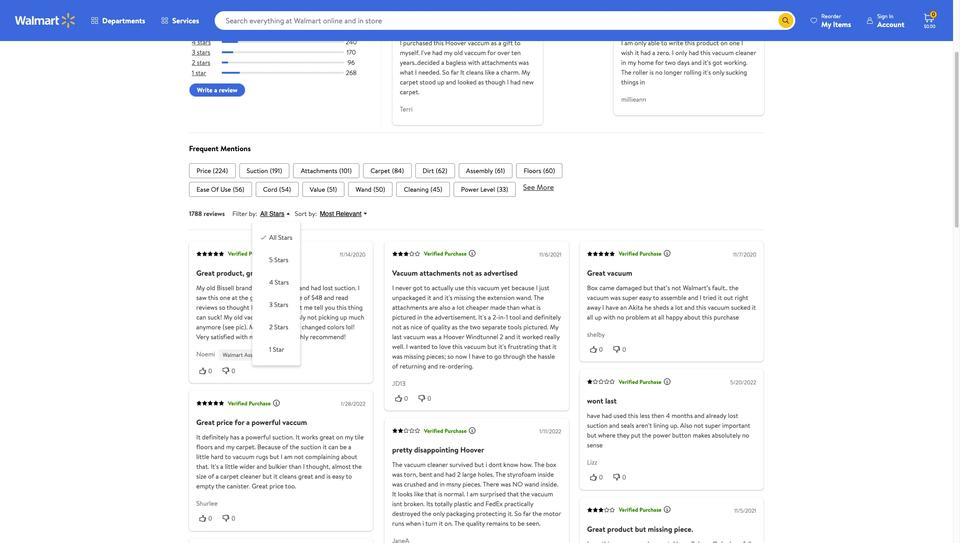 Task type: vqa. For each thing, say whether or not it's contained in the screenshot.
2946 seller reviews
no



Task type: locate. For each thing, give the bounding box(es) containing it.
5/20/2022
[[731, 379, 757, 387]]

items
[[834, 19, 852, 29]]

most relevant button
[[317, 210, 372, 218]]

definitely inside it definitely has a powerful suction. it works great on my tile floors and my carpet. because of the suction it can be a little hard to vacuum rugs but i am not complaining about that. it's a little wider and bulkier than i thought, almost the size of a carpet cleaner but it cleans great and is easy to empty the canister. great price too.
[[202, 433, 229, 442]]

fedex
[[486, 500, 503, 509]]

in inside "the vacuum cleaner survived but i dont know how. the box was torn, bent and had 2 large holes. the styrofoam inside was crushed and in msny pieces.  there was no wand inside. it looks like that is normal.  i am surprised that the vacuum isnt broken.  its totally plastic and fedex practically destroyed the only packaging protecting it. so far the motor runs when i turn it on. the quality remains to be seen."
[[440, 480, 445, 490]]

to left actually
[[424, 283, 430, 293]]

list
[[189, 163, 765, 178]]

progress bar
[[222, 41, 344, 43], [222, 51, 344, 53], [222, 62, 344, 64], [222, 72, 344, 74]]

2 vertical spatial 4
[[667, 412, 671, 421]]

0 button down canister. at the left of the page
[[220, 514, 243, 524]]

this inside "have had used this less then 4 months and already lost suction and seals aren't lining up. also not super important but where they put the power button makes absolutely no sense"
[[629, 412, 639, 421]]

4 progress bar from the top
[[222, 72, 344, 74]]

0 horizontal spatial all
[[588, 313, 594, 322]]

cleaner down the 'pretty disappointing hoover'
[[427, 461, 448, 470]]

reviews down saw
[[197, 303, 218, 312]]

the up things
[[622, 68, 632, 77]]

1 vertical spatial 3
[[269, 300, 273, 310]]

(45)
[[431, 185, 443, 194]]

and down assemble
[[685, 303, 695, 312]]

than right bulkier at bottom left
[[289, 462, 302, 472]]

have inside "have had used this less then 4 months and already lost suction and seals aren't lining up. also not super important but where they put the power button makes absolutely no sense"
[[588, 412, 601, 421]]

0 vertical spatial home
[[419, 25, 437, 35]]

0 vertical spatial definitely
[[534, 313, 561, 322]]

tile
[[355, 433, 364, 442]]

1 vertical spatial no
[[618, 313, 625, 322]]

all stars button
[[258, 210, 295, 218]]

0 horizontal spatial 5
[[192, 27, 196, 36]]

price!
[[266, 268, 284, 278]]

verified purchase information image
[[469, 427, 476, 435], [664, 506, 672, 514]]

it inside the 'need my money back i am only able to write this product on one i wish it had a zero. i only had this vacuum cleaner in my home for two days and it's got working. the roller is no longer rolling it's only sucking things in'
[[635, 48, 639, 58]]

verified for great vacuum
[[619, 250, 639, 258]]

suction. inside it definitely has a powerful suction. it works great on my tile floors and my carpet. because of the suction it can be a little hard to vacuum rugs but i am not complaining about that. it's a little wider and bulkier than i thought, almost the size of a carpet cleaner but it cleans great and is easy to empty the canister. great price too.
[[273, 433, 295, 442]]

1 vertical spatial than
[[289, 462, 302, 472]]

with inside my old bissell brand vacuum was old and had lost suction. i saw this one at the great holiday price of $48 and read reviews so thought i'd give it a try. let me tell you this thing can suck! my old vacuum was obviously not picking up much anymore (see pic). my carpet literally changed colors lol! very satisfied with my purchase! i highly recommend!
[[236, 332, 248, 342]]

list item containing wand
[[348, 182, 393, 197]]

practically
[[504, 500, 533, 509]]

verified up great product, great price!
[[228, 250, 248, 258]]

a inside box came damaged but that's not walmart's fault.. the vacuum was super easy to assemble and i tried it out right away i have an akita he sheds a lot and this vacuum sucked it all up with no problem at all happy about this purchase
[[671, 303, 674, 312]]

protecting
[[476, 510, 506, 519]]

box
[[546, 461, 556, 470]]

0 for 0 button below noemi
[[209, 367, 212, 375]]

like down crushed
[[414, 490, 424, 499]]

lot inside box came damaged but that's not walmart's fault.. the vacuum was super easy to assemble and i tried it out right away i have an akita he sheds a lot and this vacuum sucked it all up with no problem at all happy about this purchase
[[676, 303, 684, 312]]

verified purchase information image for vacuum
[[664, 250, 672, 257]]

shurlee
[[197, 499, 218, 509]]

2 inside "the vacuum cleaner survived but i dont know how. the box was torn, bent and had 2 large holes. the styrofoam inside was crushed and in msny pieces.  there was no wand inside. it looks like that is normal.  i am surprised that the vacuum isnt broken.  its totally plastic and fedex practically destroyed the only packaging protecting it. so far the motor runs when i turn it on. the quality remains to be seen."
[[457, 470, 461, 480]]

reviews
[[204, 209, 225, 218], [197, 303, 218, 312]]

0 vertical spatial 4
[[192, 37, 196, 47]]

is up totally
[[438, 490, 442, 499]]

1 horizontal spatial can
[[329, 443, 339, 452]]

what inside i never got to actually use this vacuum yet because i just unpackaged it and it's missing the extension wand. the attachments are also a lot cheaper made than what is pictured in the advertisement. it's a 2-in-1 tool and definitely not as nice of quality as the two separate tools pictured. my last vacuum was a hoover windtunnel 2 and it worked really well. i wanted to love this vacuum but it's frustrating that it was missing pieces; so now i have to go through the hassle of returning and re-ordering.
[[521, 303, 535, 312]]

verified purchase information image for attachments
[[469, 250, 476, 257]]

in down roller
[[640, 78, 645, 87]]

0 vertical spatial 3
[[192, 48, 195, 57]]

stars for 4 stars
[[198, 37, 211, 47]]

0 vertical spatial be
[[340, 443, 347, 452]]

lot up the advertisement. at left
[[457, 303, 464, 312]]

is inside the 'need my money back i am only able to write this product on one i wish it had a zero. i only had this vacuum cleaner in my home for two days and it's got working. the roller is no longer rolling it's only sucking things in'
[[650, 68, 654, 77]]

1 horizontal spatial up
[[438, 78, 445, 87]]

1 horizontal spatial be
[[518, 519, 525, 529]]

no left longer
[[656, 68, 663, 77]]

vacuum inside it definitely has a powerful suction. it works great on my tile floors and my carpet. because of the suction it can be a little hard to vacuum rugs but i am not complaining about that. it's a little wider and bulkier than i thought, almost the size of a carpet cleaner but it cleans great and is easy to empty the canister. great price too.
[[233, 453, 255, 462]]

3 for 3 stars
[[269, 300, 273, 310]]

stars for 5 stars
[[197, 27, 210, 36]]

purchase up mom!
[[453, 7, 475, 15]]

lot inside i never got to actually use this vacuum yet because i just unpackaged it and it's missing the extension wand. the attachments are also a lot cheaper made than what is pictured in the advertisement. it's a 2-in-1 tool and definitely not as nice of quality as the two separate tools pictured. my last vacuum was a hoover windtunnel 2 and it worked really well. i wanted to love this vacuum but it's frustrating that it was missing pieces; so now i have to go through the hassle of returning and re-ordering.
[[457, 303, 464, 312]]

old inside clean home happy mom! i purchased this hoover vaccum as a gift to myself. i've had my old vaccum for over ten years..decided a bagless with attachments was what i needed. so far  it cleans like a charm. my carpet stood up and looked as though i had new carpet.
[[454, 48, 463, 58]]

1 horizontal spatial quality
[[466, 519, 485, 529]]

already
[[707, 412, 727, 421]]

1 horizontal spatial lot
[[676, 303, 684, 312]]

list item containing floors
[[517, 163, 563, 178]]

1 progress bar from the top
[[222, 41, 344, 43]]

0 inside 0 $0.00
[[932, 10, 936, 18]]

5 up 4 stars
[[192, 27, 196, 36]]

like up "though"
[[485, 68, 495, 77]]

0 vertical spatial one
[[730, 38, 740, 48]]

3 stars
[[192, 48, 210, 57]]

cord (54)
[[263, 185, 291, 194]]

0 vertical spatial last
[[392, 332, 402, 342]]

1 horizontal spatial 4
[[269, 278, 273, 287]]

list item containing assembly
[[459, 163, 513, 178]]

lost inside "have had used this less then 4 months and already lost suction and seals aren't lining up. also not super important but where they put the power button makes absolutely no sense"
[[729, 412, 739, 421]]

suction
[[247, 166, 268, 176]]

1 vertical spatial home
[[638, 58, 654, 67]]

not up makes
[[695, 421, 704, 431]]

96
[[348, 58, 355, 67]]

2 vertical spatial cleaner
[[241, 472, 261, 482]]

0 button
[[588, 345, 611, 355], [611, 345, 634, 355], [197, 367, 220, 376], [220, 367, 243, 376], [392, 394, 415, 404], [415, 394, 439, 404], [588, 473, 611, 483], [611, 473, 634, 483], [197, 514, 220, 524], [220, 514, 243, 524]]

was inside clean home happy mom! i purchased this hoover vaccum as a gift to myself. i've had my old vaccum for over ten years..decided a bagless with attachments was what i needed. so far  it cleans like a charm. my carpet stood up and looked as though i had new carpet.
[[519, 58, 529, 67]]

0 vertical spatial what
[[400, 68, 414, 77]]

no inside box came damaged but that's not walmart's fault.. the vacuum was super easy to assemble and i tried it out right away i have an akita he sheds a lot and this vacuum sucked it all up with no problem at all happy about this purchase
[[618, 313, 625, 322]]

not inside my old bissell brand vacuum was old and had lost suction. i saw this one at the great holiday price of $48 and read reviews so thought i'd give it a try. let me tell you this thing can suck! my old vacuum was obviously not picking up much anymore (see pic). my carpet literally changed colors lol! very satisfied with my purchase! i highly recommend!
[[308, 313, 317, 322]]

0 vertical spatial no
[[656, 68, 663, 77]]

and inside clean home happy mom! i purchased this hoover vaccum as a gift to myself. i've had my old vaccum for over ten years..decided a bagless with attachments was what i needed. so far  it cleans like a charm. my carpet stood up and looked as though i had new carpet.
[[446, 78, 456, 87]]

verified purchase information image up then
[[664, 378, 672, 386]]

nice
[[411, 323, 422, 332]]

list item containing suction
[[239, 163, 290, 178]]

0 vertical spatial two
[[666, 58, 676, 67]]

this up 'rolling'
[[701, 48, 711, 58]]

1 horizontal spatial two
[[666, 58, 676, 67]]

the inside box came damaged but that's not walmart's fault.. the vacuum was super easy to assemble and i tried it out right away i have an akita he sheds a lot and this vacuum sucked it all up with no problem at all happy about this purchase
[[730, 283, 739, 293]]

purchase up great product but missing piece.
[[640, 506, 662, 514]]

but inside "the vacuum cleaner survived but i dont know how. the box was torn, bent and had 2 large holes. the styrofoam inside was crushed and in msny pieces.  there was no wand inside. it looks like that is normal.  i am surprised that the vacuum isnt broken.  its totally plastic and fedex practically destroyed the only packaging protecting it. so far the motor runs when i turn it on. the quality remains to be seen."
[[475, 461, 484, 470]]

1 horizontal spatial carpet
[[260, 323, 278, 332]]

really
[[545, 332, 560, 342]]

0 horizontal spatial super
[[623, 293, 638, 303]]

0 vertical spatial lost
[[323, 283, 333, 293]]

2 vertical spatial have
[[588, 412, 601, 421]]

great for great product but missing piece.
[[588, 524, 606, 535]]

progress bar for 240
[[222, 41, 344, 43]]

carpet inside clean home happy mom! i purchased this hoover vaccum as a gift to myself. i've had my old vaccum for over ten years..decided a bagless with attachments was what i needed. so far  it cleans like a charm. my carpet stood up and looked as though i had new carpet.
[[400, 78, 418, 87]]

carpet. down has
[[236, 443, 256, 452]]

1 vertical spatial at
[[652, 313, 657, 322]]

hoover inside i never got to actually use this vacuum yet because i just unpackaged it and it's missing the extension wand. the attachments are also a lot cheaper made than what is pictured in the advertisement. it's a 2-in-1 tool and definitely not as nice of quality as the two separate tools pictured. my last vacuum was a hoover windtunnel 2 and it worked really well. i wanted to love this vacuum but it's frustrating that it was missing pieces; so now i have to go through the hassle of returning and re-ordering.
[[443, 332, 464, 342]]

have
[[606, 303, 619, 312], [472, 352, 485, 361], [588, 412, 601, 421]]

stars inside dropdown button
[[269, 210, 285, 218]]

last inside i never got to actually use this vacuum yet because i just unpackaged it and it's missing the extension wand. the attachments are also a lot cheaper made than what is pictured in the advertisement. it's a 2-in-1 tool and definitely not as nice of quality as the two separate tools pictured. my last vacuum was a hoover windtunnel 2 and it worked really well. i wanted to love this vacuum but it's frustrating that it was missing pieces; so now i have to go through the hassle of returning and re-ordering.
[[392, 332, 402, 342]]

0 horizontal spatial 4
[[192, 37, 196, 47]]

not inside i never got to actually use this vacuum yet because i just unpackaged it and it's missing the extension wand. the attachments are also a lot cheaper made than what is pictured in the advertisement. it's a 2-in-1 tool and definitely not as nice of quality as the two separate tools pictured. my last vacuum was a hoover windtunnel 2 and it worked really well. i wanted to love this vacuum but it's frustrating that it was missing pieces; so now i have to go through the hassle of returning and re-ordering.
[[392, 323, 402, 332]]

list item containing carpet
[[363, 163, 412, 178]]

5 for 5 stars
[[269, 255, 273, 265]]

verified for vacuum attachments not as advertised
[[424, 250, 443, 258]]

but left piece.
[[636, 524, 647, 535]]

my down wish
[[628, 58, 637, 67]]

on left tile
[[337, 433, 344, 442]]

the up out
[[730, 283, 739, 293]]

carpet inside my old bissell brand vacuum was old and had lost suction. i saw this one at the great holiday price of $48 and read reviews so thought i'd give it a try. let me tell you this thing can suck! my old vacuum was obviously not picking up much anymore (see pic). my carpet literally changed colors lol! very satisfied with my purchase! i highly recommend!
[[260, 323, 278, 332]]

not inside it definitely has a powerful suction. it works great on my tile floors and my carpet. because of the suction it can be a little hard to vacuum rugs but i am not complaining about that. it's a little wider and bulkier than i thought, almost the size of a carpet cleaner but it cleans great and is easy to empty the canister. great price too.
[[295, 453, 304, 462]]

to inside clean home happy mom! i purchased this hoover vaccum as a gift to myself. i've had my old vaccum for over ten years..decided a bagless with attachments was what i needed. so far  it cleans like a charm. my carpet stood up and looked as though i had new carpet.
[[515, 38, 521, 48]]

0 vertical spatial am
[[625, 38, 633, 48]]

it down really at the right of the page
[[553, 342, 557, 352]]

1 horizontal spatial cleaner
[[427, 461, 448, 470]]

my inside reorder my items
[[822, 19, 832, 29]]

like inside "the vacuum cleaner survived but i dont know how. the box was torn, bent and had 2 large holes. the styrofoam inside was crushed and in msny pieces.  there was no wand inside. it looks like that is normal.  i am surprised that the vacuum isnt broken.  its totally plastic and fedex practically destroyed the only packaging protecting it. so far the motor runs when i turn it on. the quality remains to be seen."
[[414, 490, 424, 499]]

0 button down returning
[[415, 394, 439, 404]]

akita
[[629, 303, 644, 312]]

missing up returning
[[404, 352, 425, 361]]

list item
[[189, 163, 236, 178], [239, 163, 290, 178], [294, 163, 359, 178], [363, 163, 412, 178], [415, 163, 455, 178], [459, 163, 513, 178], [517, 163, 563, 178], [189, 182, 252, 197], [256, 182, 299, 197], [302, 182, 345, 197], [348, 182, 393, 197], [397, 182, 450, 197], [454, 182, 516, 197]]

1 horizontal spatial about
[[685, 313, 701, 322]]

0 horizontal spatial all
[[260, 210, 268, 218]]

product,
[[217, 268, 245, 278]]

0 horizontal spatial suction
[[301, 443, 322, 452]]

1 by: from the left
[[249, 209, 258, 218]]

what down 'wand.' at the right bottom
[[521, 303, 535, 312]]

cleans up looked
[[466, 68, 484, 77]]

stars down the 3 stars
[[197, 58, 210, 67]]

be left 'seen.'
[[518, 519, 525, 529]]

quality inside "the vacuum cleaner survived but i dont know how. the box was torn, bent and had 2 large holes. the styrofoam inside was crushed and in msny pieces.  there was no wand inside. it looks like that is normal.  i am surprised that the vacuum isnt broken.  its totally plastic and fedex practically destroyed the only packaging protecting it. so far the motor runs when i turn it on. the quality remains to be seen."
[[466, 519, 485, 529]]

1 horizontal spatial product
[[697, 38, 719, 48]]

0 vertical spatial suction
[[588, 421, 608, 431]]

had up $48
[[311, 283, 321, 293]]

one inside the 'need my money back i am only able to write this product on one i wish it had a zero. i only had this vacuum cleaner in my home for two days and it's got working. the roller is no longer rolling it's only sucking things in'
[[730, 38, 740, 48]]

1 vertical spatial quality
[[466, 519, 485, 529]]

too.
[[286, 482, 297, 491]]

so
[[219, 303, 226, 312], [448, 352, 454, 361]]

stars down "5 stars"
[[198, 37, 211, 47]]

so inside "the vacuum cleaner survived but i dont know how. the box was torn, bent and had 2 large holes. the styrofoam inside was crushed and in msny pieces.  there was no wand inside. it looks like that is normal.  i am surprised that the vacuum isnt broken.  its totally plastic and fedex practically destroyed the only packaging protecting it. so far the motor runs when i turn it on. the quality remains to be seen."
[[515, 510, 522, 519]]

1 horizontal spatial with
[[468, 58, 480, 67]]

1 vertical spatial far
[[523, 510, 531, 519]]

verified purchase up less
[[619, 378, 662, 386]]

1 horizontal spatial so
[[448, 352, 454, 361]]

up down away
[[595, 313, 602, 322]]

two inside the 'need my money back i am only able to write this product on one i wish it had a zero. i only had this vacuum cleaner in my home for two days and it's got working. the roller is no longer rolling it's only sucking things in'
[[666, 58, 676, 67]]

verified for pretty disappointing hoover
[[424, 427, 443, 435]]

2 by: from the left
[[309, 209, 317, 218]]

price inside my old bissell brand vacuum was old and had lost suction. i saw this one at the great holiday price of $48 and read reviews so thought i'd give it a try. let me tell you this thing can suck! my old vacuum was obviously not picking up much anymore (see pic). my carpet literally changed colors lol! very satisfied with my purchase! i highly recommend!
[[288, 293, 303, 303]]

1 vertical spatial lost
[[729, 412, 739, 421]]

(1788 reviews) link
[[189, 10, 253, 20]]

verified purchase information image for but
[[664, 506, 672, 514]]

2 vertical spatial no
[[743, 431, 750, 441]]

1 horizontal spatial easy
[[640, 293, 652, 303]]

2 vertical spatial missing
[[648, 524, 673, 535]]

0 down jd13
[[404, 395, 408, 402]]

have right now
[[472, 352, 485, 361]]

the vacuum cleaner survived but i dont know how. the box was torn, bent and had 2 large holes. the styrofoam inside was crushed and in msny pieces.  there was no wand inside. it looks like that is normal.  i am surprised that the vacuum isnt broken.  its totally plastic and fedex practically destroyed the only packaging protecting it. so far the motor runs when i turn it on. the quality remains to be seen.
[[392, 461, 561, 529]]

also
[[681, 421, 693, 431]]

verified for wont last
[[619, 378, 639, 386]]

as right looked
[[478, 78, 484, 87]]

2 vertical spatial am
[[470, 490, 478, 499]]

1 vertical spatial so
[[515, 510, 522, 519]]

great for great product, great price!
[[197, 268, 215, 278]]

option group
[[260, 229, 293, 358]]

at down he
[[652, 313, 657, 322]]

power
[[654, 431, 671, 441]]

0 vertical spatial 5
[[192, 27, 196, 36]]

ease of use (56)
[[197, 185, 245, 194]]

a inside write a review link
[[214, 86, 217, 95]]

two inside i never got to actually use this vacuum yet because i just unpackaged it and it's missing the extension wand. the attachments are also a lot cheaper made than what is pictured in the advertisement. it's a 2-in-1 tool and definitely not as nice of quality as the two separate tools pictured. my last vacuum was a hoover windtunnel 2 and it worked really well. i wanted to love this vacuum but it's frustrating that it was missing pieces; so now i have to go through the hassle of returning and re-ordering.
[[470, 323, 481, 332]]

1 vertical spatial two
[[470, 323, 481, 332]]

list item containing cord
[[256, 182, 299, 197]]

seen.
[[526, 519, 541, 529]]

0 vertical spatial it's
[[478, 313, 486, 322]]

am up bulkier at bottom left
[[285, 453, 293, 462]]

all inside dropdown button
[[260, 210, 268, 218]]

0 vertical spatial for
[[488, 48, 496, 58]]

1 star
[[269, 345, 284, 354]]

super inside "have had used this less then 4 months and already lost suction and seals aren't lining up. also not super important but where they put the power button makes absolutely no sense"
[[706, 421, 721, 431]]

lizz
[[588, 458, 598, 468]]

worked
[[522, 332, 543, 342]]

list containing price
[[189, 163, 765, 178]]

got
[[713, 58, 723, 67], [413, 283, 423, 293]]

but up sense
[[588, 431, 597, 441]]

verified purchase up damaged in the bottom of the page
[[619, 250, 662, 258]]

carpet (84)
[[371, 166, 404, 176]]

product inside the 'need my money back i am only able to write this product on one i wish it had a zero. i only had this vacuum cleaner in my home for two days and it's got working. the roller is no longer rolling it's only sucking things in'
[[697, 38, 719, 48]]

lost
[[323, 283, 333, 293], [729, 412, 739, 421]]

and left looked
[[446, 78, 456, 87]]

list item containing cleaning
[[397, 182, 450, 197]]

1 vertical spatial attachments
[[420, 268, 461, 278]]

2 vertical spatial for
[[235, 418, 245, 428]]

to right gift
[[515, 38, 521, 48]]

verified purchase information image for hoover
[[469, 427, 476, 435]]

0 vertical spatial so
[[219, 303, 226, 312]]

0 for 0 button under shurlee
[[209, 515, 212, 523]]

yet
[[501, 283, 510, 293]]

on.
[[445, 519, 453, 529]]

(see
[[223, 323, 235, 332]]

1 horizontal spatial i
[[486, 461, 487, 470]]

1 horizontal spatial all
[[659, 313, 665, 322]]

money
[[652, 25, 674, 35]]

two up longer
[[666, 58, 676, 67]]

out
[[724, 293, 734, 303]]

product
[[697, 38, 719, 48], [608, 524, 634, 535]]

1 vertical spatial for
[[656, 58, 664, 67]]

the down "its"
[[422, 510, 431, 519]]

to up pieces;
[[432, 342, 438, 352]]

1 star
[[192, 68, 206, 78]]

0 for 0 button under returning
[[428, 395, 431, 402]]

give
[[259, 303, 271, 312]]

1 horizontal spatial little
[[225, 462, 238, 472]]

this down tried
[[697, 303, 707, 312]]

on inside the 'need my money back i am only able to write this product on one i wish it had a zero. i only had this vacuum cleaner in my home for two days and it's got working. the roller is no longer rolling it's only sucking things in'
[[721, 38, 728, 48]]

stars
[[197, 27, 210, 36], [198, 37, 211, 47], [197, 48, 210, 57], [197, 58, 210, 67]]

be inside "the vacuum cleaner survived but i dont know how. the box was torn, bent and had 2 large holes. the styrofoam inside was crushed and in msny pieces.  there was no wand inside. it looks like that is normal.  i am surprised that the vacuum isnt broken.  its totally plastic and fedex practically destroyed the only packaging protecting it. so far the motor runs when i turn it on. the quality remains to be seen."
[[518, 519, 525, 529]]

2 horizontal spatial for
[[656, 58, 664, 67]]

it inside "the vacuum cleaner survived but i dont know how. the box was torn, bent and had 2 large holes. the styrofoam inside was crushed and in msny pieces.  there was no wand inside. it looks like that is normal.  i am surprised that the vacuum isnt broken.  its totally plastic and fedex practically destroyed the only packaging protecting it. so far the motor runs when i turn it on. the quality remains to be seen."
[[439, 519, 443, 529]]

how.
[[520, 461, 533, 470]]

option group containing all stars
[[260, 229, 293, 358]]

let
[[294, 303, 303, 312]]

seals
[[622, 421, 635, 431]]

verified purchase for wont last
[[619, 378, 662, 386]]

for up has
[[235, 418, 245, 428]]

the right empty at the left
[[216, 482, 225, 491]]

it's inside it definitely has a powerful suction. it works great on my tile floors and my carpet. because of the suction it can be a little hard to vacuum rugs but i am not complaining about that. it's a little wider and bulkier than i thought, almost the size of a carpet cleaner but it cleans great and is easy to empty the canister. great price too.
[[211, 462, 219, 472]]

suction up where on the right of the page
[[588, 421, 608, 431]]

0 vertical spatial far
[[451, 68, 459, 77]]

walmart image
[[15, 13, 76, 28]]

was left 'torn,'
[[392, 470, 402, 480]]

got up the unpackaged
[[413, 283, 423, 293]]

it right the give
[[273, 303, 277, 312]]

(54)
[[279, 185, 291, 194]]

1 vertical spatial like
[[414, 490, 424, 499]]

only inside "the vacuum cleaner survived but i dont know how. the box was torn, bent and had 2 large holes. the styrofoam inside was crushed and in msny pieces.  there was no wand inside. it looks like that is normal.  i am surprised that the vacuum isnt broken.  its totally plastic and fedex practically destroyed the only packaging protecting it. so far the motor runs when i turn it on. the quality remains to be seen."
[[433, 510, 445, 519]]

on inside it definitely has a powerful suction. it works great on my tile floors and my carpet. because of the suction it can be a little hard to vacuum rugs but i am not complaining about that. it's a little wider and bulkier than i thought, almost the size of a carpet cleaner but it cleans great and is easy to empty the canister. great price too.
[[337, 433, 344, 442]]

far inside clean home happy mom! i purchased this hoover vaccum as a gift to myself. i've had my old vaccum for over ten years..decided a bagless with attachments was what i needed. so far  it cleans like a charm. my carpet stood up and looked as though i had new carpet.
[[451, 68, 459, 77]]

and up hard
[[215, 443, 225, 452]]

2 lot from the left
[[676, 303, 684, 312]]

was down ten
[[519, 58, 529, 67]]

am inside the 'need my money back i am only able to write this product on one i wish it had a zero. i only had this vacuum cleaner in my home for two days and it's got working. the roller is no longer rolling it's only sucking things in'
[[625, 38, 633, 48]]

1 vertical spatial super
[[706, 421, 721, 431]]

mentions
[[220, 143, 251, 153]]

verified purchase up the great price for a powerful vaccum
[[228, 400, 271, 408]]

i down literally
[[289, 332, 290, 342]]

3 progress bar from the top
[[222, 62, 344, 64]]

0 vertical spatial with
[[468, 58, 480, 67]]

1 horizontal spatial at
[[652, 313, 657, 322]]

missing left piece.
[[648, 524, 673, 535]]

1 vertical spatial hoover
[[443, 332, 464, 342]]

read
[[336, 293, 349, 303]]

important
[[723, 421, 751, 431]]

0 for 0 button underneath walmart
[[232, 367, 236, 375]]

4 for 4 stars
[[269, 278, 273, 287]]

2
[[192, 58, 195, 67], [269, 323, 273, 332], [500, 332, 503, 342], [457, 470, 461, 480]]

2 horizontal spatial 1
[[506, 313, 508, 322]]

0 horizontal spatial home
[[419, 25, 437, 35]]

because
[[258, 443, 281, 452]]

1 vertical spatial reviews
[[197, 303, 218, 312]]

easy inside it definitely has a powerful suction. it works great on my tile floors and my carpet. because of the suction it can be a little hard to vacuum rugs but i am not complaining about that. it's a little wider and bulkier than i thought, almost the size of a carpet cleaner but it cleans great and is easy to empty the canister. great price too.
[[333, 472, 345, 482]]

0 vertical spatial super
[[623, 293, 638, 303]]

wider
[[240, 462, 255, 472]]

0 horizontal spatial last
[[392, 332, 402, 342]]

cleaner up 'working.'
[[736, 48, 757, 58]]

2 horizontal spatial no
[[743, 431, 750, 441]]

powerful for vaccum
[[252, 418, 281, 428]]

like
[[485, 68, 495, 77], [414, 490, 424, 499]]

all stars down cord
[[260, 210, 285, 218]]

list item containing attachments
[[294, 163, 359, 178]]

i left turn
[[422, 519, 424, 529]]

0 button down shurlee
[[197, 514, 220, 524]]

super inside box came damaged but that's not walmart's fault.. the vacuum was super easy to assemble and i tried it out right away i have an akita he sheds a lot and this vacuum sucked it all up with no problem at all happy about this purchase
[[623, 293, 638, 303]]

a up "though"
[[496, 68, 500, 77]]

verified for great price for a powerful vaccum
[[228, 400, 248, 408]]

it definitely has a powerful suction. it works great on my tile floors and my carpet. because of the suction it can be a little hard to vacuum rugs but i am not complaining about that. it's a little wider and bulkier than i thought, almost the size of a carpet cleaner but it cleans great and is easy to empty the canister. great price too.
[[197, 433, 364, 491]]

and inside the 'need my money back i am only able to write this product on one i wish it had a zero. i only had this vacuum cleaner in my home for two days and it's got working. the roller is no longer rolling it's only sucking things in'
[[692, 58, 702, 67]]

to up sheds
[[654, 293, 660, 303]]

than inside i never got to actually use this vacuum yet because i just unpackaged it and it's missing the extension wand. the attachments are also a lot cheaper made than what is pictured in the advertisement. it's a 2-in-1 tool and definitely not as nice of quality as the two separate tools pictured. my last vacuum was a hoover windtunnel 2 and it worked really well. i wanted to love this vacuum but it's frustrating that it was missing pieces; so now i have to go through the hassle of returning and re-ordering.
[[507, 303, 520, 312]]

most relevant
[[320, 210, 362, 218]]

0 horizontal spatial lost
[[323, 283, 333, 293]]

0 horizontal spatial be
[[340, 443, 347, 452]]

stars right all stars radio
[[278, 233, 293, 242]]

0 horizontal spatial with
[[236, 332, 248, 342]]

1788 reviews
[[189, 209, 225, 218]]

thought
[[227, 303, 250, 312]]

2 horizontal spatial cleaner
[[736, 48, 757, 58]]

that
[[540, 342, 551, 352], [425, 490, 437, 499], [507, 490, 519, 499]]

sucked
[[732, 303, 751, 312]]

vacuum up the holiday
[[254, 283, 276, 293]]

0 vertical spatial easy
[[640, 293, 652, 303]]

2 progress bar from the top
[[222, 51, 344, 53]]

my
[[641, 25, 650, 35], [444, 48, 453, 58], [628, 58, 637, 67], [250, 332, 258, 342], [345, 433, 354, 442], [226, 443, 235, 452]]

4 inside "have had used this less then 4 months and already lost suction and seals aren't lining up. also not super important but where they put the power button makes absolutely no sense"
[[667, 412, 671, 421]]

and down rugs
[[257, 462, 267, 472]]

assembly (61)
[[466, 166, 505, 176]]

0 horizontal spatial have
[[472, 352, 485, 361]]

1 horizontal spatial price
[[270, 482, 284, 491]]

0 vertical spatial carpet.
[[400, 87, 420, 97]]

had inside "the vacuum cleaner survived but i dont know how. the box was torn, bent and had 2 large holes. the styrofoam inside was crushed and in msny pieces.  there was no wand inside. it looks like that is normal.  i am surprised that the vacuum isnt broken.  its totally plastic and fedex practically destroyed the only packaging protecting it. so far the motor runs when i turn it on. the quality remains to be seen."
[[446, 470, 456, 480]]

great product, great price!
[[197, 268, 284, 278]]

and up 'rolling'
[[692, 58, 702, 67]]

price up let
[[288, 293, 303, 303]]

verified purchase information image
[[469, 250, 476, 257], [664, 250, 672, 257], [664, 378, 672, 386], [273, 400, 281, 407]]

definitely up floors
[[202, 433, 229, 442]]

survived
[[450, 461, 473, 470]]

needed.
[[419, 68, 441, 77]]

about inside it definitely has a powerful suction. it works great on my tile floors and my carpet. because of the suction it can be a little hard to vacuum rugs but i am not complaining about that. it's a little wider and bulkier than i thought, almost the size of a carpet cleaner but it cleans great and is easy to empty the canister. great price too.
[[341, 453, 358, 462]]

1 vertical spatial price
[[217, 418, 233, 428]]

gift
[[503, 38, 513, 48]]

is inside "the vacuum cleaner survived but i dont know how. the box was torn, bent and had 2 large holes. the styrofoam inside was crushed and in msny pieces.  there was no wand inside. it looks like that is normal.  i am surprised that the vacuum isnt broken.  its totally plastic and fedex practically destroyed the only packaging protecting it. so far the motor runs when i turn it on. the quality remains to be seen."
[[438, 490, 442, 499]]

2 stars
[[269, 323, 289, 332]]

1 vertical spatial am
[[285, 453, 293, 462]]

purchase!
[[260, 332, 287, 342]]

great inside it definitely has a powerful suction. it works great on my tile floors and my carpet. because of the suction it can be a little hard to vacuum rugs but i am not complaining about that. it's a little wider and bulkier than i thought, almost the size of a carpet cleaner but it cleans great and is easy to empty the canister. great price too.
[[252, 482, 268, 491]]

1 for 1 star
[[269, 345, 271, 354]]

up inside clean home happy mom! i purchased this hoover vaccum as a gift to myself. i've had my old vaccum for over ten years..decided a bagless with attachments was what i needed. so far  it cleans like a charm. my carpet stood up and looked as though i had new carpet.
[[438, 78, 445, 87]]

two
[[666, 58, 676, 67], [470, 323, 481, 332]]

reviews inside my old bissell brand vacuum was old and had lost suction. i saw this one at the great holiday price of $48 and read reviews so thought i'd give it a try. let me tell you this thing can suck! my old vacuum was obviously not picking up much anymore (see pic). my carpet literally changed colors lol! very satisfied with my purchase! i highly recommend!
[[197, 303, 218, 312]]

jd13
[[392, 379, 406, 388]]

happy down sheds
[[667, 313, 683, 322]]

i right zero.
[[672, 48, 674, 58]]

definitely inside i never got to actually use this vacuum yet because i just unpackaged it and it's missing the extension wand. the attachments are also a lot cheaper made than what is pictured in the advertisement. it's a 2-in-1 tool and definitely not as nice of quality as the two separate tools pictured. my last vacuum was a hoover windtunnel 2 and it worked really well. i wanted to love this vacuum but it's frustrating that it was missing pieces; so now i have to go through the hassle of returning and re-ordering.
[[534, 313, 561, 322]]

with down pic). at the bottom left of the page
[[236, 332, 248, 342]]

my inside clean home happy mom! i purchased this hoover vaccum as a gift to myself. i've had my old vaccum for over ten years..decided a bagless with attachments was what i needed. so far  it cleans like a charm. my carpet stood up and looked as though i had new carpet.
[[444, 48, 453, 58]]

about inside box came damaged but that's not walmart's fault.. the vacuum was super easy to assemble and i tried it out right away i have an akita he sheds a lot and this vacuum sucked it all up with no problem at all happy about this purchase
[[685, 313, 701, 322]]

progress bar for 268
[[222, 72, 344, 74]]

0 down pieces;
[[428, 395, 431, 402]]

(50)
[[374, 185, 385, 194]]

not inside box came damaged but that's not walmart's fault.. the vacuum was super easy to assemble and i tried it out right away i have an akita he sheds a lot and this vacuum sucked it all up with no problem at all happy about this purchase
[[672, 283, 682, 293]]

verified up used
[[619, 378, 639, 386]]

1 left star in the left of the page
[[192, 68, 194, 78]]

great up brand at the bottom
[[247, 268, 264, 278]]

0 horizontal spatial happy
[[439, 25, 459, 35]]

1 vertical spatial cleaner
[[427, 461, 448, 470]]

little
[[197, 453, 210, 462], [225, 462, 238, 472]]

0 horizontal spatial i
[[422, 519, 424, 529]]

1 vertical spatial 5
[[269, 255, 273, 265]]

0 vertical spatial product
[[697, 38, 719, 48]]

0 horizontal spatial cleans
[[279, 472, 297, 482]]

0 horizontal spatial product
[[608, 524, 634, 535]]

vacuum inside the 'need my money back i am only able to write this product on one i wish it had a zero. i only had this vacuum cleaner in my home for two days and it's got working. the roller is no longer rolling it's only sucking things in'
[[713, 48, 734, 58]]

it's down hard
[[211, 462, 219, 472]]

0 horizontal spatial carpet.
[[236, 443, 256, 452]]

home inside the 'need my money back i am only able to write this product on one i wish it had a zero. i only had this vacuum cleaner in my home for two days and it's got working. the roller is no longer rolling it's only sucking things in'
[[638, 58, 654, 67]]

i inside "the vacuum cleaner survived but i dont know how. the box was torn, bent and had 2 large holes. the styrofoam inside was crushed and in msny pieces.  there was no wand inside. it looks like that is normal.  i am surprised that the vacuum isnt broken.  its totally plastic and fedex practically destroyed the only packaging protecting it. so far the motor runs when i turn it on. the quality remains to be seen."
[[467, 490, 468, 499]]

all stars right all stars radio
[[269, 233, 293, 242]]

0 for 0 button below jd13
[[404, 395, 408, 402]]

vacuum
[[392, 268, 418, 278]]

they
[[618, 431, 630, 441]]

0 for 0 button below they
[[623, 474, 627, 482]]

1 horizontal spatial suction
[[588, 421, 608, 431]]

very
[[197, 332, 210, 342]]

that's
[[655, 283, 671, 293]]

3 for 3 stars
[[192, 48, 195, 57]]

purchase for vacuum attachments not as advertised
[[445, 250, 467, 258]]

1 lot from the left
[[457, 303, 464, 312]]

All Stars radio
[[260, 233, 267, 240]]

attachments inside clean home happy mom! i purchased this hoover vaccum as a gift to myself. i've had my old vaccum for over ten years..decided a bagless with attachments was what i needed. so far  it cleans like a charm. my carpet stood up and looked as though i had new carpet.
[[482, 58, 517, 67]]

i down years..decided
[[415, 68, 417, 77]]

looked
[[458, 78, 477, 87]]

wish
[[622, 48, 634, 58]]

verified up disappointing
[[424, 427, 443, 435]]

0 vertical spatial quality
[[432, 323, 450, 332]]

can up anymore
[[197, 313, 206, 322]]

broken.
[[404, 500, 425, 509]]

it left on.
[[439, 519, 443, 529]]

cleans inside it definitely has a powerful suction. it works great on my tile floors and my carpet. because of the suction it can be a little hard to vacuum rugs but i am not complaining about that. it's a little wider and bulkier than i thought, almost the size of a carpet cleaner but it cleans great and is easy to empty the canister. great price too.
[[279, 472, 297, 482]]

remains
[[487, 519, 509, 529]]

1 vertical spatial 4
[[269, 278, 273, 287]]

1 horizontal spatial am
[[470, 490, 478, 499]]

list item containing dirt
[[415, 163, 455, 178]]

had up the msny
[[446, 470, 456, 480]]

1 horizontal spatial one
[[730, 38, 740, 48]]

this right saw
[[208, 293, 219, 303]]

one
[[730, 38, 740, 48], [220, 293, 231, 303]]

never
[[395, 283, 411, 293]]

months
[[672, 412, 693, 421]]

purchase for wont last
[[640, 378, 662, 386]]

it right the sucked
[[753, 303, 757, 312]]

frustrating
[[508, 342, 538, 352]]

2 vertical spatial attachments
[[392, 303, 428, 312]]

up up lol!
[[341, 313, 348, 322]]

attachments down over
[[482, 58, 517, 67]]

recommend!
[[310, 332, 346, 342]]



Task type: describe. For each thing, give the bounding box(es) containing it.
1 horizontal spatial last
[[606, 396, 617, 406]]

11/14/2020
[[340, 251, 366, 259]]

powerful for suction.
[[246, 433, 271, 442]]

got inside i never got to actually use this vacuum yet because i just unpackaged it and it's missing the extension wand. the attachments are also a lot cheaper made than what is pictured in the advertisement. it's a 2-in-1 tool and definitely not as nice of quality as the two separate tools pictured. my last vacuum was a hoover windtunnel 2 and it worked really well. i wanted to love this vacuum but it's frustrating that it was missing pieces; so now i have to go through the hassle of returning and re-ordering.
[[413, 283, 423, 293]]

1 vertical spatial all stars
[[269, 233, 293, 242]]

0 for 0 button below the shelby
[[600, 346, 603, 353]]

frequent mentions
[[189, 143, 251, 153]]

but down bulkier at bottom left
[[263, 472, 272, 482]]

by: for sort by:
[[309, 209, 317, 218]]

the down "frustrating"
[[527, 352, 537, 361]]

had down able
[[641, 48, 651, 58]]

its
[[426, 500, 433, 509]]

he
[[645, 303, 652, 312]]

and down thought,
[[315, 472, 325, 482]]

i right now
[[469, 352, 471, 361]]

returning
[[400, 362, 426, 371]]

runs
[[392, 519, 404, 529]]

of right the size
[[208, 472, 214, 482]]

purchase for great product but missing piece.
[[640, 506, 662, 514]]

a right the size
[[216, 472, 219, 482]]

1 horizontal spatial missing
[[454, 293, 475, 303]]

my inside i never got to actually use this vacuum yet because i just unpackaged it and it's missing the extension wand. the attachments are also a lot cheaper made than what is pictured in the advertisement. it's a 2-in-1 tool and definitely not as nice of quality as the two separate tools pictured. my last vacuum was a hoover windtunnel 2 and it worked really well. i wanted to love this vacuum but it's frustrating that it was missing pieces; so now i have to go through the hassle of returning and re-ordering.
[[550, 323, 559, 332]]

suction inside it definitely has a powerful suction. it works great on my tile floors and my carpet. because of the suction it can be a little hard to vacuum rugs but i am not complaining about that. it's a little wider and bulkier than i thought, almost the size of a carpet cleaner but it cleans great and is easy to empty the canister. great price too.
[[301, 443, 322, 452]]

pieces;
[[426, 352, 446, 361]]

stars for 3 stars
[[197, 48, 210, 57]]

a down hard
[[221, 462, 224, 472]]

as left advertised
[[475, 268, 482, 278]]

2 up 1 star
[[192, 58, 195, 67]]

it up complaining
[[323, 443, 327, 452]]

verified purchase for great price for a powerful vaccum
[[228, 400, 271, 408]]

the down packaging
[[454, 519, 465, 529]]

canister.
[[227, 482, 250, 491]]

almost
[[332, 462, 351, 472]]

can inside my old bissell brand vacuum was old and had lost suction. i saw this one at the great holiday price of $48 and read reviews so thought i'd give it a try. let me tell you this thing can suck! my old vacuum was obviously not picking up much anymore (see pic). my carpet literally changed colors lol! very satisfied with my purchase! i highly recommend!
[[197, 313, 206, 322]]

this right the use
[[466, 283, 476, 293]]

that.
[[197, 462, 209, 472]]

fault..
[[713, 283, 728, 293]]

of up jd13
[[392, 362, 398, 371]]

3 stars
[[269, 300, 289, 310]]

price inside it definitely has a powerful suction. it works great on my tile floors and my carpet. because of the suction it can be a little hard to vacuum rugs but i am not complaining about that. it's a little wider and bulkier than i thought, almost the size of a carpet cleaner but it cleans great and is easy to empty the canister. great price too.
[[270, 482, 284, 491]]

great for great vacuum
[[588, 268, 606, 278]]

it's right days
[[704, 58, 711, 67]]

it up floors
[[197, 433, 201, 442]]

unpackaged
[[392, 293, 426, 303]]

most
[[320, 210, 334, 218]]

1 horizontal spatial all
[[269, 233, 277, 242]]

great down thought,
[[299, 472, 314, 482]]

makes
[[693, 431, 711, 441]]

far inside "the vacuum cleaner survived but i dont know how. the box was torn, bent and had 2 large holes. the styrofoam inside was crushed and in msny pieces.  there was no wand inside. it looks like that is normal.  i am surprised that the vacuum isnt broken.  its totally plastic and fedex practically destroyed the only packaging protecting it. so far the motor runs when i turn it on. the quality remains to be seen."
[[523, 510, 531, 519]]

than inside it definitely has a powerful suction. it works great on my tile floors and my carpet. because of the suction it can be a little hard to vacuum rugs but i am not complaining about that. it's a little wider and bulkier than i thought, almost the size of a carpet cleaner but it cleans great and is easy to empty the canister. great price too.
[[289, 462, 302, 472]]

0 vertical spatial vaccum
[[468, 38, 490, 48]]

to right hard
[[225, 453, 231, 462]]

then
[[652, 412, 665, 421]]

because
[[512, 283, 535, 293]]

vacuum down i'd
[[245, 313, 266, 322]]

1 all from the left
[[588, 313, 594, 322]]

it's up go
[[499, 342, 506, 352]]

bent
[[419, 470, 432, 480]]

progress bar for 96
[[222, 62, 344, 64]]

see more list
[[189, 182, 765, 197]]

the right almost on the bottom left of the page
[[353, 462, 362, 472]]

the down dont
[[496, 470, 506, 480]]

it's right 'rolling'
[[704, 68, 711, 77]]

great right the works
[[320, 433, 335, 442]]

was inside box came damaged but that's not walmart's fault.. the vacuum was super easy to assemble and i tried it out right away i have an akita he sheds a lot and this vacuum sucked it all up with no problem at all happy about this purchase
[[611, 293, 621, 303]]

progress bar for 170
[[222, 51, 344, 53]]

1 vertical spatial vaccum
[[465, 48, 486, 58]]

was up the holiday
[[277, 283, 288, 293]]

have inside i never got to actually use this vacuum yet because i just unpackaged it and it's missing the extension wand. the attachments are also a lot cheaper made than what is pictured in the advertisement. it's a 2-in-1 tool and definitely not as nice of quality as the two separate tools pictured. my last vacuum was a hoover windtunnel 2 and it worked really well. i wanted to love this vacuum but it's frustrating that it was missing pieces; so now i have to go through the hassle of returning and re-ordering.
[[472, 352, 485, 361]]

departments
[[102, 15, 145, 26]]

assemble
[[661, 293, 687, 303]]

for inside clean home happy mom! i purchased this hoover vaccum as a gift to myself. i've had my old vaccum for over ten years..decided a bagless with attachments was what i needed. so far  it cleans like a charm. my carpet stood up and looked as though i had new carpet.
[[488, 48, 496, 58]]

4 stars
[[192, 37, 211, 47]]

the inside the 'need my money back i am only able to write this product on one i wish it had a zero. i only had this vacuum cleaner in my home for two days and it's got working. the roller is no longer rolling it's only sucking things in'
[[622, 68, 632, 77]]

verified purchase up great product, great price!
[[228, 250, 271, 258]]

destroyed
[[392, 510, 421, 519]]

i right well.
[[406, 342, 408, 352]]

cleaner inside "the vacuum cleaner survived but i dont know how. the box was torn, bent and had 2 large holes. the styrofoam inside was crushed and in msny pieces.  there was no wand inside. it looks like that is normal.  i am surprised that the vacuum isnt broken.  its totally plastic and fedex practically destroyed the only packaging protecting it. so far the motor runs when i turn it on. the quality remains to be seen."
[[427, 461, 448, 470]]

to inside "the vacuum cleaner survived but i dont know how. the box was torn, bent and had 2 large holes. the styrofoam inside was crushed and in msny pieces.  there was no wand inside. it looks like that is normal.  i am surprised that the vacuum isnt broken.  its totally plastic and fedex practically destroyed the only packaging protecting it. so far the motor runs when i turn it on. the quality remains to be seen."
[[510, 519, 516, 529]]

lost inside my old bissell brand vacuum was old and had lost suction. i saw this one at the great holiday price of $48 and read reviews so thought i'd give it a try. let me tell you this thing can suck! my old vacuum was obviously not picking up much anymore (see pic). my carpet literally changed colors lol! very satisfied with my purchase! i highly recommend!
[[323, 283, 333, 293]]

i've
[[421, 48, 431, 58]]

wand (50)
[[356, 185, 385, 194]]

pictured.
[[523, 323, 548, 332]]

you
[[325, 303, 335, 312]]

1 vertical spatial little
[[225, 462, 238, 472]]

i up myself.
[[400, 38, 402, 48]]

one inside my old bissell brand vacuum was old and had lost suction. i saw this one at the great holiday price of $48 and read reviews so thought i'd give it a try. let me tell you this thing can suck! my old vacuum was obviously not picking up much anymore (see pic). my carpet literally changed colors lol! very satisfied with my purchase! i highly recommend!
[[220, 293, 231, 303]]

are
[[429, 303, 438, 312]]

the right because
[[290, 443, 300, 452]]

have inside box came damaged but that's not walmart's fault.. the vacuum was super easy to assemble and i tried it out right away i have an akita he sheds a lot and this vacuum sucked it all up with no problem at all happy about this purchase
[[606, 303, 619, 312]]

so inside clean home happy mom! i purchased this hoover vaccum as a gift to myself. i've had my old vaccum for over ten years..decided a bagless with attachments was what i needed. so far  it cleans like a charm. my carpet stood up and looked as though i had new carpet.
[[443, 68, 450, 77]]

2 vertical spatial vaccum
[[283, 418, 307, 428]]

my inside my old bissell brand vacuum was old and had lost suction. i saw this one at the great holiday price of $48 and read reviews so thought i'd give it a try. let me tell you this thing can suck! my old vacuum was obviously not picking up much anymore (see pic). my carpet literally changed colors lol! very satisfied with my purchase! i highly recommend!
[[250, 332, 258, 342]]

had right i've
[[433, 48, 443, 58]]

1788
[[189, 209, 202, 218]]

is inside it definitely has a powerful suction. it works great on my tile floors and my carpet. because of the suction it can be a little hard to vacuum rugs but i am not complaining about that. it's a little wider and bulkier than i thought, almost the size of a carpet cleaner but it cleans great and is easy to empty the canister. great price too.
[[327, 472, 331, 482]]

can inside it definitely has a powerful suction. it works great on my tile floors and my carpet. because of the suction it can be a little hard to vacuum rugs but i am not complaining about that. it's a little wider and bulkier than i thought, almost the size of a carpet cleaner but it cleans great and is easy to empty the canister. great price too.
[[329, 443, 339, 452]]

11/6/2021
[[539, 251, 562, 259]]

0 horizontal spatial that
[[425, 490, 437, 499]]

0 for 0 button below the 'problem'
[[623, 346, 627, 353]]

verified purchase for pretty disappointing hoover
[[424, 427, 467, 435]]

happy inside clean home happy mom! i purchased this hoover vaccum as a gift to myself. i've had my old vaccum for over ten years..decided a bagless with attachments was what i needed. so far  it cleans like a charm. my carpet stood up and looked as though i had new carpet.
[[439, 25, 459, 35]]

verified purchase for great product but missing piece.
[[619, 506, 662, 514]]

and down pieces;
[[428, 362, 438, 371]]

use
[[455, 283, 464, 293]]

2 stars
[[192, 58, 210, 67]]

0 button down the shelby
[[588, 345, 611, 355]]

1 vertical spatial missing
[[404, 352, 425, 361]]

aren't
[[636, 421, 653, 431]]

this right write
[[685, 38, 695, 48]]

but up bulkier at bottom left
[[270, 453, 280, 462]]

it inside my old bissell brand vacuum was old and had lost suction. i saw this one at the great holiday price of $48 and read reviews so thought i'd give it a try. let me tell you this thing can suck! my old vacuum was obviously not picking up much anymore (see pic). my carpet literally changed colors lol! very satisfied with my purchase! i highly recommend!
[[273, 303, 277, 312]]

am inside it definitely has a powerful suction. it works great on my tile floors and my carpet. because of the suction it can be a little hard to vacuum rugs but i am not complaining about that. it's a little wider and bulkier than i thought, almost the size of a carpet cleaner but it cleans great and is easy to empty the canister. great price too.
[[285, 453, 293, 462]]

stars for 2 stars
[[197, 58, 210, 67]]

5 stars
[[192, 27, 210, 36]]

purchase for great price for a powerful vaccum
[[249, 400, 271, 408]]

0 button down the lizz
[[588, 473, 611, 483]]

not up the use
[[462, 268, 474, 278]]

0 horizontal spatial for
[[235, 418, 245, 428]]

vacuum up away
[[588, 293, 609, 303]]

list item containing value
[[302, 182, 345, 197]]

and down bent
[[428, 480, 438, 490]]

had down "charm."
[[511, 78, 521, 87]]

size
[[197, 472, 207, 482]]

this left 'purchase' on the bottom right of page
[[703, 313, 713, 322]]

of right nice
[[424, 323, 430, 332]]

2 up 'purchase!'
[[269, 323, 273, 332]]

i left tried
[[700, 293, 702, 303]]

Walmart Site-Wide search field
[[215, 11, 796, 30]]

Search search field
[[215, 11, 796, 30]]

and up are
[[433, 293, 443, 303]]

0 vertical spatial i
[[486, 461, 487, 470]]

this down read
[[337, 303, 347, 312]]

mom!
[[460, 25, 479, 35]]

was up 2 stars
[[268, 313, 278, 322]]

i left never
[[392, 283, 394, 293]]

purchase up back
[[674, 7, 696, 15]]

tools
[[508, 323, 522, 332]]

i down "charm."
[[507, 78, 509, 87]]

am inside "the vacuum cleaner survived but i dont know how. the box was torn, bent and had 2 large holes. the styrofoam inside was crushed and in msny pieces.  there was no wand inside. it looks like that is normal.  i am surprised that the vacuum isnt broken.  its totally plastic and fedex practically destroyed the only packaging protecting it. so far the motor runs when i turn it on. the quality remains to be seen."
[[470, 490, 478, 499]]

like for survived
[[414, 490, 424, 499]]

great inside my old bissell brand vacuum was old and had lost suction. i saw this one at the great holiday price of $48 and read reviews so thought i'd give it a try. let me tell you this thing can suck! my old vacuum was obviously not picking up much anymore (see pic). my carpet literally changed colors lol! very satisfied with my purchase! i highly recommend!
[[250, 293, 265, 303]]

level
[[481, 185, 495, 194]]

crushed
[[404, 480, 426, 490]]

see more
[[523, 182, 554, 192]]

with inside box came damaged but that's not walmart's fault.. the vacuum was super easy to assemble and i tried it out right away i have an akita he sheds a lot and this vacuum sucked it all up with no problem at all happy about this purchase
[[604, 313, 616, 322]]

sort by:
[[295, 209, 317, 218]]

my left tile
[[345, 433, 354, 442]]

verified purchase information image for last
[[664, 378, 672, 386]]

more
[[537, 182, 554, 192]]

cheaper
[[466, 303, 489, 312]]

tell
[[315, 303, 324, 312]]

great price for a powerful vaccum
[[197, 418, 307, 428]]

stars up the holiday
[[275, 278, 289, 287]]

in down wish
[[622, 58, 627, 67]]

11/5/2021
[[735, 507, 757, 515]]

the down are
[[424, 313, 433, 322]]

it's inside i never got to actually use this vacuum yet because i just unpackaged it and it's missing the extension wand. the attachments are also a lot cheaper made than what is pictured in the advertisement. it's a 2-in-1 tool and definitely not as nice of quality as the two separate tools pictured. my last vacuum was a hoover windtunnel 2 and it worked really well. i wanted to love this vacuum but it's frustrating that it was missing pieces; so now i have to go through the hassle of returning and re-ordering.
[[478, 313, 486, 322]]

years..decided
[[400, 58, 440, 67]]

by: for filter by:
[[249, 209, 258, 218]]

like for mom!
[[485, 68, 495, 77]]

verified purchase for great vacuum
[[619, 250, 662, 258]]

sense
[[588, 441, 603, 450]]

i up 'working.'
[[742, 38, 744, 48]]

5 for 5 stars
[[192, 27, 196, 36]]

purchase for great vacuum
[[640, 250, 662, 258]]

advertisement.
[[435, 313, 477, 322]]

my old bissell brand vacuum was old and had lost suction. i saw this one at the great holiday price of $48 and read reviews so thought i'd give it a try. let me tell you this thing can suck! my old vacuum was obviously not picking up much anymore (see pic). my carpet literally changed colors lol! very satisfied with my purchase! i highly recommend!
[[197, 283, 365, 342]]

now
[[455, 352, 467, 361]]

great vacuum
[[588, 268, 633, 278]]

what inside clean home happy mom! i purchased this hoover vaccum as a gift to myself. i've had my old vaccum for over ten years..decided a bagless with attachments was what i needed. so far  it cleans like a charm. my carpet stood up and looked as though i had new carpet.
[[400, 68, 414, 77]]

stars up price!
[[274, 255, 289, 265]]

cleans inside clean home happy mom! i purchased this hoover vaccum as a gift to myself. i've had my old vaccum for over ten years..decided a bagless with attachments was what i needed. so far  it cleans like a charm. my carpet stood up and looked as though i had new carpet.
[[466, 68, 484, 77]]

4 for 4 stars
[[192, 37, 196, 47]]

so inside my old bissell brand vacuum was old and had lost suction. i saw this one at the great holiday price of $48 and read reviews so thought i'd give it a try. let me tell you this thing can suck! my old vacuum was obviously not picking up much anymore (see pic). my carpet literally changed colors lol! very satisfied with my purchase! i highly recommend!
[[219, 303, 226, 312]]

be inside it definitely has a powerful suction. it works great on my tile floors and my carpet. because of the suction it can be a little hard to vacuum rugs but i am not complaining about that. it's a little wider and bulkier than i thought, almost the size of a carpet cleaner but it cleans great and is easy to empty the canister. great price too.
[[340, 443, 347, 452]]

the inside "have had used this less then 4 months and already lost suction and seals aren't lining up. also not super important but where they put the power button makes absolutely no sense"
[[643, 431, 652, 441]]

an
[[621, 303, 628, 312]]

to down almost on the bottom left of the page
[[346, 472, 352, 482]]

of inside my old bissell brand vacuum was old and had lost suction. i saw this one at the great holiday price of $48 and read reviews so thought i'd give it a try. let me tell you this thing can suck! my old vacuum was obviously not picking up much anymore (see pic). my carpet literally changed colors lol! very satisfied with my purchase! i highly recommend!
[[304, 293, 310, 303]]

through
[[503, 352, 526, 361]]

easy inside box came damaged but that's not walmart's fault.. the vacuum was super easy to assemble and i tried it out right away i have an akita he sheds a lot and this vacuum sucked it all up with no problem at all happy about this purchase
[[640, 293, 652, 303]]

torn,
[[404, 470, 418, 480]]

cleaner inside it definitely has a powerful suction. it works great on my tile floors and my carpet. because of the suction it can be a little hard to vacuum rugs but i am not complaining about that. it's a little wider and bulkier than i thought, almost the size of a carpet cleaner but it cleans great and is easy to empty the canister. great price too.
[[241, 472, 261, 482]]

i right away
[[603, 303, 605, 312]]

plastic
[[454, 500, 472, 509]]

at inside my old bissell brand vacuum was old and had lost suction. i saw this one at the great holiday price of $48 and read reviews so thought i'd give it a try. let me tell you this thing can suck! my old vacuum was obviously not picking up much anymore (see pic). my carpet literally changed colors lol! very satisfied with my purchase! i highly recommend!
[[232, 293, 238, 303]]

vacuum up 'purchase' on the bottom right of page
[[708, 303, 730, 312]]

for inside the 'need my money back i am only able to write this product on one i wish it had a zero. i only had this vacuum cleaner in my home for two days and it's got working. the roller is no longer rolling it's only sucking things in'
[[656, 58, 664, 67]]

(101)
[[339, 166, 352, 176]]

as left gift
[[491, 38, 497, 48]]

happy inside box came damaged but that's not walmart's fault.. the vacuum was super easy to assemble and i tried it out right away i have an akita he sheds a lot and this vacuum sucked it all up with no problem at all happy about this purchase
[[667, 313, 683, 322]]

purchase for pretty disappointing hoover
[[445, 427, 467, 435]]

0 button down they
[[611, 473, 634, 483]]

the up 'seen.'
[[533, 510, 542, 519]]

0 button down noemi
[[197, 367, 220, 376]]

the up inside
[[534, 461, 545, 470]]

and up you
[[324, 293, 335, 303]]

2 horizontal spatial missing
[[648, 524, 673, 535]]

5 stars
[[269, 255, 289, 265]]

2 inside i never got to actually use this vacuum yet because i just unpackaged it and it's missing the extension wand. the attachments are also a lot cheaper made than what is pictured in the advertisement. it's a 2-in-1 tool and definitely not as nice of quality as the two separate tools pictured. my last vacuum was a hoover windtunnel 2 and it worked really well. i wanted to love this vacuum but it's frustrating that it was missing pieces; so now i have to go through the hassle of returning and re-ordering.
[[500, 332, 503, 342]]

is inside i never got to actually use this vacuum yet because i just unpackaged it and it's missing the extension wand. the attachments are also a lot cheaper made than what is pictured in the advertisement. it's a 2-in-1 tool and definitely not as nice of quality as the two separate tools pictured. my last vacuum was a hoover windtunnel 2 and it worked really well. i wanted to love this vacuum but it's frustrating that it was missing pieces; so now i have to go through the hassle of returning and re-ordering.
[[537, 303, 541, 312]]

a inside my old bissell brand vacuum was old and had lost suction. i saw this one at the great holiday price of $48 and read reviews so thought i'd give it a try. let me tell you this thing can suck! my old vacuum was obviously not picking up much anymore (see pic). my carpet literally changed colors lol! very satisfied with my purchase! i highly recommend!
[[278, 303, 281, 312]]

verified purchase for vacuum attachments not as advertised
[[424, 250, 467, 258]]

2 vertical spatial hoover
[[460, 445, 484, 455]]

hassle
[[538, 352, 555, 361]]

write a review link
[[189, 83, 246, 97]]

over
[[498, 48, 510, 58]]

great for great price for a powerful vaccum
[[197, 418, 215, 428]]

lining
[[654, 421, 669, 431]]

1 inside i never got to actually use this vacuum yet because i just unpackaged it and it's missing the extension wand. the attachments are also a lot cheaper made than what is pictured in the advertisement. it's a 2-in-1 tool and definitely not as nice of quality as the two separate tools pictured. my last vacuum was a hoover windtunnel 2 and it worked really well. i wanted to love this vacuum but it's frustrating that it was missing pieces; so now i have to go through the hassle of returning and re-ordering.
[[506, 313, 508, 322]]

2-
[[493, 313, 499, 322]]

suction. inside my old bissell brand vacuum was old and had lost suction. i saw this one at the great holiday price of $48 and read reviews so thought i'd give it a try. let me tell you this thing can suck! my old vacuum was obviously not picking up much anymore (see pic). my carpet literally changed colors lol! very satisfied with my purchase! i highly recommend!
[[335, 283, 357, 293]]

the inside i never got to actually use this vacuum yet because i just unpackaged it and it's missing the extension wand. the attachments are also a lot cheaper made than what is pictured in the advertisement. it's a 2-in-1 tool and definitely not as nice of quality as the two separate tools pictured. my last vacuum was a hoover windtunnel 2 and it worked really well. i wanted to love this vacuum but it's frustrating that it was missing pieces; so now i have to go through the hassle of returning and re-ordering.
[[534, 293, 544, 303]]

got inside the 'need my money back i am only able to write this product on one i wish it had a zero. i only had this vacuum cleaner in my home for two days and it's got working. the roller is no longer rolling it's only sucking things in'
[[713, 58, 723, 67]]

at inside box came damaged but that's not walmart's fault.. the vacuum was super easy to assemble and i tried it out right away i have an akita he sheds a lot and this vacuum sucked it all up with no problem at all happy about this purchase
[[652, 313, 657, 322]]

piece.
[[675, 524, 694, 535]]

verified purchase up back
[[653, 7, 696, 15]]

up.
[[671, 421, 679, 431]]

vacuum up extension
[[478, 283, 499, 293]]

list item containing price
[[189, 163, 236, 178]]

star
[[196, 68, 206, 78]]

was left no
[[501, 480, 511, 490]]

it inside clean home happy mom! i purchased this hoover vaccum as a gift to myself. i've had my old vaccum for over ten years..decided a bagless with attachments was what i needed. so far  it cleans like a charm. my carpet stood up and looked as though i had new carpet.
[[461, 68, 465, 77]]

days
[[678, 58, 690, 67]]

was up looks
[[392, 480, 402, 490]]

and left "already"
[[695, 412, 705, 421]]

only left able
[[635, 38, 647, 48]]

only up days
[[676, 48, 688, 58]]

hoover inside clean home happy mom! i purchased this hoover vaccum as a gift to myself. i've had my old vaccum for over ten years..decided a bagless with attachments was what i needed. so far  it cleans like a charm. my carpet stood up and looked as though i had new carpet.
[[446, 38, 467, 48]]

a inside the 'need my money back i am only able to write this product on one i wish it had a zero. i only had this vacuum cleaner in my home for two days and it's got working. the roller is no longer rolling it's only sucking things in'
[[653, 48, 656, 58]]

verified purchase information image for price
[[273, 400, 281, 407]]

also
[[440, 303, 451, 312]]

sign
[[878, 12, 888, 20]]

that inside i never got to actually use this vacuum yet because i just unpackaged it and it's missing the extension wand. the attachments are also a lot cheaper made than what is pictured in the advertisement. it's a 2-in-1 tool and definitely not as nice of quality as the two separate tools pictured. my last vacuum was a hoover windtunnel 2 and it worked really well. i wanted to love this vacuum but it's frustrating that it was missing pieces; so now i have to go through the hassle of returning and re-ordering.
[[540, 342, 551, 352]]

write a review
[[197, 86, 238, 95]]

1 horizontal spatial that
[[507, 490, 519, 499]]

thing
[[349, 303, 363, 312]]

the up "practically"
[[520, 490, 530, 499]]

obviously
[[280, 313, 306, 322]]

$48
[[312, 293, 323, 303]]

the inside my old bissell brand vacuum was old and had lost suction. i saw this one at the great holiday price of $48 and read reviews so thought i'd give it a try. let me tell you this thing can suck! my old vacuum was obviously not picking up much anymore (see pic). my carpet literally changed colors lol! very satisfied with my purchase! i highly recommend!
[[239, 293, 249, 303]]

quality inside i never got to actually use this vacuum yet because i just unpackaged it and it's missing the extension wand. the attachments are also a lot cheaper made than what is pictured in the advertisement. it's a 2-in-1 tool and definitely not as nice of quality as the two separate tools pictured. my last vacuum was a hoover windtunnel 2 and it worked really well. i wanted to love this vacuum but it's frustrating that it was missing pieces; so now i have to go through the hassle of returning and re-ordering.
[[432, 323, 450, 332]]

review
[[219, 86, 238, 95]]

literally
[[280, 323, 300, 332]]

filter
[[232, 209, 247, 218]]

up inside my old bissell brand vacuum was old and had lost suction. i saw this one at the great holiday price of $48 and read reviews so thought i'd give it a try. let me tell you this thing can suck! my old vacuum was obviously not picking up much anymore (see pic). my carpet literally changed colors lol! very satisfied with my purchase! i highly recommend!
[[341, 313, 348, 322]]

a up love
[[439, 332, 442, 342]]

vacuum down nice
[[403, 332, 425, 342]]

there
[[483, 480, 499, 490]]

changed
[[302, 323, 326, 332]]

of right because
[[283, 443, 289, 452]]

verified up purchased
[[432, 7, 451, 15]]

reorder my items
[[822, 12, 852, 29]]

purchase down all stars radio
[[249, 250, 271, 258]]

it inside "the vacuum cleaner survived but i dont know how. the box was torn, bent and had 2 large holes. the styrofoam inside was crushed and in msny pieces.  there was no wand inside. it looks like that is normal.  i am surprised that the vacuum isnt broken.  its totally plastic and fedex practically destroyed the only packaging protecting it. so far the motor runs when i turn it on. the quality remains to be seen."
[[392, 490, 396, 499]]

but inside box came damaged but that's not walmart's fault.. the vacuum was super easy to assemble and i tried it out right away i have an akita he sheds a lot and this vacuum sucked it all up with no problem at all happy about this purchase
[[644, 283, 654, 293]]

wand
[[356, 185, 372, 194]]

it left out
[[719, 293, 723, 303]]

0 for 0 button underneath canister. at the left of the page
[[232, 515, 236, 523]]

i up bulkier at bottom left
[[281, 453, 283, 462]]

i up wish
[[622, 38, 623, 48]]

but inside "have had used this less then 4 months and already lost suction and seals aren't lining up. also not super important but where they put the power button makes absolutely no sense"
[[588, 431, 597, 441]]

zero.
[[657, 48, 671, 58]]

list item containing ease of use
[[189, 182, 252, 197]]

verified for great product but missing piece.
[[619, 506, 639, 514]]

no inside the 'need my money back i am only able to write this product on one i wish it had a zero. i only had this vacuum cleaner in my home for two days and it's got working. the roller is no longer rolling it's only sucking things in'
[[656, 68, 663, 77]]

0 vertical spatial reviews
[[204, 209, 225, 218]]

as down pictured
[[403, 323, 409, 332]]

a left the bagless
[[442, 58, 445, 67]]

to inside box came damaged but that's not walmart's fault.. the vacuum was super easy to assemble and i tried it out right away i have an akita he sheds a lot and this vacuum sucked it all up with no problem at all happy about this purchase
[[654, 293, 660, 303]]

to inside the 'need my money back i am only able to write this product on one i wish it had a zero. i only had this vacuum cleaner in my home for two days and it's got working. the roller is no longer rolling it's only sucking things in'
[[662, 38, 668, 48]]

up inside box came damaged but that's not walmart's fault.. the vacuum was super easy to assemble and i tried it out right away i have an akita he sheds a lot and this vacuum sucked it all up with no problem at all happy about this purchase
[[595, 313, 602, 322]]

so inside i never got to actually use this vacuum yet because i just unpackaged it and it's missing the extension wand. the attachments are also a lot cheaper made than what is pictured in the advertisement. it's a 2-in-1 tool and definitely not as nice of quality as the two separate tools pictured. my last vacuum was a hoover windtunnel 2 and it worked really well. i wanted to love this vacuum but it's frustrating that it was missing pieces; so now i have to go through the hassle of returning and re-ordering.
[[448, 352, 454, 361]]

in inside i never got to actually use this vacuum yet because i just unpackaged it and it's missing the extension wand. the attachments are also a lot cheaper made than what is pictured in the advertisement. it's a 2-in-1 tool and definitely not as nice of quality as the two separate tools pictured. my last vacuum was a hoover windtunnel 2 and it worked really well. i wanted to love this vacuum but it's frustrating that it was missing pieces; so now i have to go through the hassle of returning and re-ordering.
[[417, 313, 422, 322]]

0 vertical spatial little
[[197, 453, 210, 462]]

1 vertical spatial product
[[608, 524, 634, 535]]

1 for 1 star
[[192, 68, 194, 78]]

just
[[539, 283, 550, 293]]

0 for 0 button below the lizz
[[600, 474, 603, 482]]

pretty disappointing hoover
[[392, 445, 484, 455]]

2 all from the left
[[659, 313, 665, 322]]

search icon image
[[783, 17, 790, 24]]

0 button down walmart
[[220, 367, 243, 376]]

home inside clean home happy mom! i purchased this hoover vaccum as a gift to myself. i've had my old vaccum for over ten years..decided a bagless with attachments was what i needed. so far  it cleans like a charm. my carpet stood up and looked as though i had new carpet.
[[419, 25, 437, 35]]

tried
[[704, 293, 717, 303]]

list item containing power level
[[454, 182, 516, 197]]



